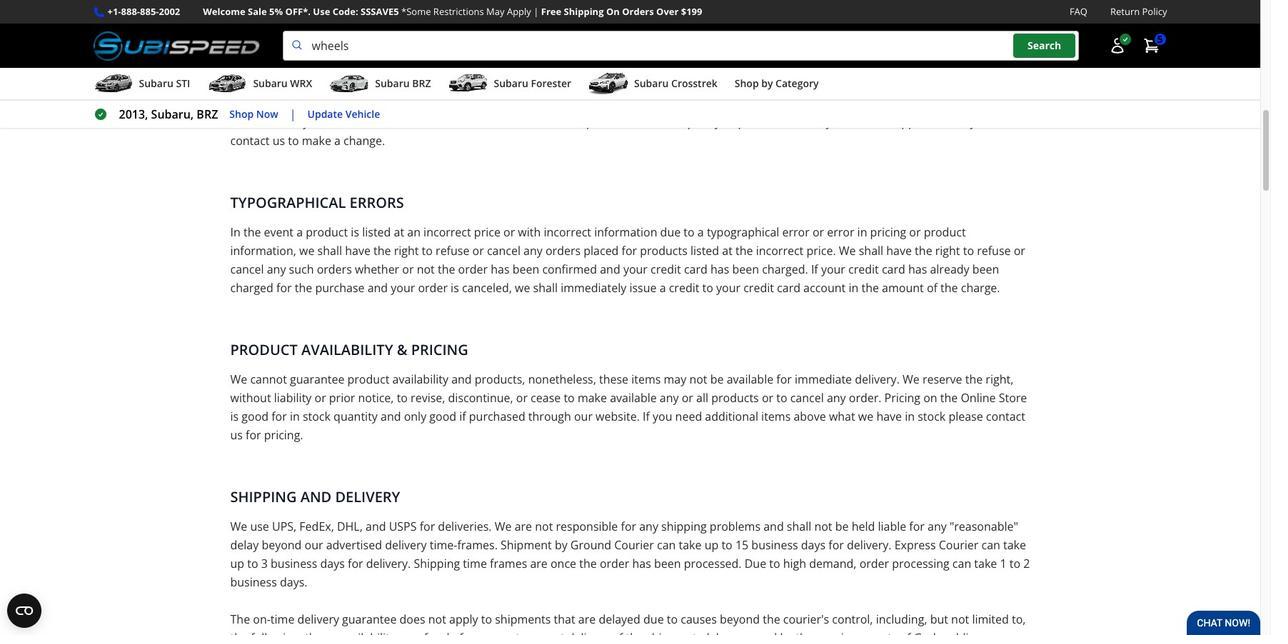 Task type: describe. For each thing, give the bounding box(es) containing it.
time up "before"
[[924, 96, 948, 112]]

0 vertical spatial |
[[534, 5, 539, 18]]

do
[[263, 59, 277, 74]]

if inside in the event a product is listed at an incorrect price or with incorrect information due to a typographical error or error in pricing or product information, we shall have the right to refuse or cancel any orders placed for products listed at the incorrect price. we shall have the right to refuse or cancel any such orders whether or not the order has been confirmed and your credit card has been charged. if your credit card has already been charged for the purchase and your order is canceled, we shall immediately issue a credit to your credit card account in the amount of the charge.
[[812, 262, 819, 277]]

your up account at the top
[[822, 262, 846, 277]]

availability
[[393, 372, 449, 387]]

the right following:
[[305, 630, 323, 635]]

product availability & pricing
[[230, 340, 469, 359]]

product right pricing
[[924, 224, 966, 240]]

by inside dropdown button
[[762, 77, 773, 90]]

and
[[301, 487, 332, 507]]

1 vertical spatial business
[[271, 556, 317, 572]]

the
[[230, 612, 250, 627]]

the down search button on the right of the page
[[1003, 59, 1021, 74]]

vehicle
[[346, 107, 380, 121]]

category
[[776, 77, 819, 90]]

faq link
[[1070, 4, 1088, 19]]

minimum
[[827, 59, 879, 74]]

already inside in the event a product is listed at an incorrect price or with incorrect information due to a typographical error or error in pricing or product information, we shall have the right to refuse or cancel any orders placed for products listed at the incorrect price. we shall have the right to refuse or cancel any such orders whether or not the order has been confirmed and your credit card has been charged. if your credit card has already been charged for the purchase and your order is canceled, we shall immediately issue a credit to your credit card account in the amount of the charge.
[[931, 262, 970, 277]]

order left canceled,
[[418, 280, 448, 296]]

please
[[949, 409, 984, 424]]

has up amount
[[909, 262, 928, 277]]

1 horizontal spatial as
[[724, 114, 735, 130]]

be inside we cannot guarantee product availability and products, nonetheless, these items may not be available for immediate delivery. we reserve the right, without liability or prior notice, to revise, discontinue, or cease to make available any or all products or to cancel any order. pricing on the online store is good for in stock quantity and only good if purchased through our website. if you need additional items above what we have in stock please contact us for pricing.
[[711, 372, 724, 387]]

of down apply
[[453, 630, 464, 635]]

address up 'guaranteed'
[[743, 77, 785, 93]]

for left pricing.
[[246, 427, 261, 443]]

$40
[[935, 59, 954, 74]]

2 vertical spatial business
[[230, 575, 277, 590]]

not up shipment
[[535, 519, 553, 535]]

2 stock from the left
[[918, 409, 946, 424]]

placed
[[584, 243, 619, 259]]

prior
[[329, 390, 355, 406]]

2 refuse from the left
[[978, 243, 1011, 259]]

1 horizontal spatial days
[[802, 537, 826, 553]]

order. inside we cannot guarantee product availability and products, nonetheless, these items may not be available for immediate delivery. we reserve the right, without liability or prior notice, to revise, discontinue, or cease to make available any or all products or to cancel any order. pricing on the online store is good for in stock quantity and only good if purchased through our website. if you need additional items above what we have in stock please contact us for pricing.
[[849, 390, 882, 406]]

0 vertical spatial listed
[[362, 224, 391, 240]]

liability
[[274, 390, 312, 406]]

due inside the on-time delivery guarantee does not apply to shipments that are delayed due to causes beyond the courier's control, including, but not limited to, the following: the unavailability or refusal of a person to accept delivery of the shipment, delays caused by the consignee, acts of god, publi
[[644, 612, 664, 627]]

shop for shop by category
[[735, 77, 759, 90]]

2 horizontal spatial at
[[723, 243, 733, 259]]

1 vertical spatial delivery
[[298, 612, 339, 627]]

crosstrek
[[672, 77, 718, 90]]

a subaru forester thumbnail image image
[[448, 73, 488, 94]]

shipping
[[230, 487, 297, 507]]

the up amount
[[915, 243, 933, 259]]

2 courier from the left
[[939, 537, 979, 553]]

we inside in the event a product is listed at an incorrect price or with incorrect information due to a typographical error or error in pricing or product information, we shall have the right to refuse or cancel any orders placed for products listed at the incorrect price. we shall have the right to refuse or cancel any such orders whether or not the order has been confirmed and your credit card has been charged. if your credit card has already been charged for the purchase and your order is canceled, we shall immediately issue a credit to your credit card account in the amount of the charge.
[[839, 243, 856, 259]]

make down "ups"
[[244, 114, 274, 130]]

0 horizontal spatial cancel
[[230, 262, 264, 277]]

0 horizontal spatial available
[[610, 390, 657, 406]]

purchase
[[315, 280, 365, 296]]

amount
[[882, 280, 924, 296]]

we up without
[[230, 372, 247, 387]]

an inside in the event a product is listed at an incorrect price or with incorrect information due to a typographical error or error in pricing or product information, we shall have the right to refuse or cancel any orders placed for products listed at the incorrect price. we shall have the right to refuse or cancel any such orders whether or not the order has been confirmed and your credit card has been charged. if your credit card has already been charged for the purchase and your order is canceled, we shall immediately issue a credit to your credit card account in the amount of the charge.
[[407, 224, 421, 240]]

address up subaru brz at the left top of page
[[383, 59, 425, 74]]

0 vertical spatial you
[[240, 59, 260, 74]]

not right but
[[952, 612, 970, 627]]

2 horizontal spatial charge
[[924, 77, 960, 93]]

possible
[[738, 114, 782, 130]]

takes
[[285, 77, 313, 93]]

shop by category
[[735, 77, 819, 90]]

2 horizontal spatial you
[[970, 114, 990, 130]]

policy
[[1143, 5, 1168, 18]]

we up shipment
[[495, 519, 512, 535]]

1 horizontal spatial listed
[[691, 243, 720, 259]]

delivery inside we use ups, fedex, dhl, and usps for deliveries. we are not responsible for any shipping problems and shall not be held liable for any "reasonable" delay beyond our advertised delivery time-frames. shipment by ground courier can take up to 15 business days for delivery. express courier can take up to 3 business days for delivery. shipping time frames are once the order has been processed. due to high demand, order processing can take 1 to 2 business days.
[[385, 537, 427, 553]]

be inside if you do not put the correct address on your order for shipping and need it changed at any point there will be a minimum charge of $40 to make the change. it takes staff time to make the address change. if the order has already shipped and the address needs changed there is a charge of $50 as ups and fedex charge fees to make an address change. this type of address change is not guaranteed to succeed. please take the time the first time to make sure your address information is correct on the order. we process orders as quickly as possible and they are often shipped before you can contact us to make a change.
[[802, 59, 815, 74]]

2 horizontal spatial incorrect
[[756, 243, 804, 259]]

any down with at the top left
[[524, 243, 543, 259]]

return policy link
[[1111, 4, 1168, 19]]

frames.
[[458, 537, 498, 553]]

shop now link
[[230, 106, 278, 123]]

shipping and delivery
[[230, 487, 400, 507]]

1 right from the left
[[394, 243, 419, 259]]

products inside in the event a product is listed at an incorrect price or with incorrect information due to a typographical error or error in pricing or product information, we shall have the right to refuse or cancel any orders placed for products listed at the incorrect price. we shall have the right to refuse or cancel any such orders whether or not the order has been confirmed and your credit card has been charged. if your credit card has already been charged for the purchase and your order is canceled, we shall immediately issue a credit to your credit card account in the amount of the charge.
[[640, 243, 688, 259]]

0 horizontal spatial incorrect
[[424, 224, 471, 240]]

0 vertical spatial items
[[632, 372, 661, 387]]

products,
[[475, 372, 525, 387]]

credit up 'issue'
[[651, 262, 681, 277]]

has inside if you do not put the correct address on your order for shipping and need it changed at any point there will be a minimum charge of $40 to make the change. it takes staff time to make the address change. if the order has already shipped and the address needs changed there is a charge of $50 as ups and fedex charge fees to make an address change. this type of address change is not guaranteed to succeed. please take the time the first time to make sure your address information is correct on the order. we process orders as quickly as possible and they are often shipped before you can contact us to make a change.
[[589, 77, 608, 93]]

make up $50
[[971, 59, 1000, 74]]

0 horizontal spatial days
[[320, 556, 345, 572]]

subaru for subaru forester
[[494, 77, 529, 90]]

we use ups, fedex, dhl, and usps for deliveries. we are not responsible for any shipping problems and shall not be held liable for any "reasonable" delay beyond our advertised delivery time-frames. shipment by ground courier can take up to 15 business days for delivery. express courier can take up to 3 business days for delivery. shipping time frames are once the order has been processed. due to high demand, order processing can take 1 to 2 business days.
[[230, 519, 1031, 590]]

deliveries.
[[438, 519, 492, 535]]

information inside if you do not put the correct address on your order for shipping and need it changed at any point there will be a minimum charge of $40 to make the change. it takes staff time to make the address change. if the order has already shipped and the address needs changed there is a charge of $50 as ups and fedex charge fees to make an address change. this type of address change is not guaranteed to succeed. please take the time the first time to make sure your address information is correct on the order. we process orders as quickly as possible and they are often shipped before you can contact us to make a change.
[[376, 114, 439, 130]]

subaru crosstrek button
[[589, 71, 718, 99]]

need inside we cannot guarantee product availability and products, nonetheless, these items may not be available for immediate delivery. we reserve the right, without liability or prior notice, to revise, discontinue, or cease to make available any or all products or to cancel any order. pricing on the online store is good for in stock quantity and only good if purchased through our website. if you need additional items above what we have in stock please contact us for pricing.
[[676, 409, 702, 424]]

for right placed
[[622, 243, 637, 259]]

in down liability
[[290, 409, 300, 424]]

the left amount
[[862, 280, 879, 296]]

order. inside if you do not put the correct address on your order for shipping and need it changed at any point there will be a minimum charge of $40 to make the change. it takes staff time to make the address change. if the order has already shipped and the address needs changed there is a charge of $50 as ups and fedex charge fees to make an address change. this type of address change is not guaranteed to succeed. please take the time the first time to make sure your address information is correct on the order. we process orders as quickly as possible and they are often shipped before you can contact us to make a change.
[[531, 114, 564, 130]]

credit down pricing
[[849, 262, 879, 277]]

shall down pricing
[[859, 243, 884, 259]]

typographical
[[707, 224, 780, 240]]

if
[[460, 409, 466, 424]]

0 horizontal spatial correct
[[342, 59, 380, 74]]

of left $40
[[921, 59, 932, 74]]

0 horizontal spatial at
[[394, 224, 404, 240]]

+1-
[[108, 5, 121, 18]]

button image
[[1109, 37, 1126, 54]]

the up "before"
[[951, 96, 969, 112]]

time up 'fees'
[[343, 77, 367, 93]]

for down such
[[277, 280, 292, 296]]

of down delayed
[[613, 630, 623, 635]]

been up charge.
[[973, 262, 1000, 277]]

1 courier from the left
[[615, 537, 654, 553]]

shipping inside if you do not put the correct address on your order for shipping and need it changed at any point there will be a minimum charge of $40 to make the change. it takes staff time to make the address change. if the order has already shipped and the address needs changed there is a charge of $50 as ups and fedex charge fees to make an address change. this type of address change is not guaranteed to succeed. please take the time the first time to make sure your address information is correct on the order. we process orders as quickly as possible and they are often shipped before you can contact us to make a change.
[[523, 59, 569, 74]]

take up 1
[[1004, 537, 1027, 553]]

not inside in the event a product is listed at an incorrect price or with incorrect information due to a typographical error or error in pricing or product information, we shall have the right to refuse or cancel any orders placed for products listed at the incorrect price. we shall have the right to refuse or cancel any such orders whether or not the order has been confirmed and your credit card has been charged. if your credit card has already been charged for the purchase and your order is canceled, we shall immediately issue a credit to your credit card account in the amount of the charge.
[[417, 262, 435, 277]]

change. up "ups"
[[230, 77, 272, 93]]

2 vertical spatial orders
[[317, 262, 352, 277]]

if inside we cannot guarantee product availability and products, nonetheless, these items may not be available for immediate delivery. we reserve the right, without liability or prior notice, to revise, discontinue, or cease to make available any or all products or to cancel any order. pricing on the online store is good for in stock quantity and only good if purchased through our website. if you need additional items above what we have in stock please contact us for pricing.
[[643, 409, 650, 424]]

update vehicle
[[308, 107, 380, 121]]

change. down subaru forester
[[485, 96, 526, 112]]

and left they at the top right of the page
[[785, 114, 806, 130]]

shop now
[[230, 107, 278, 121]]

god,
[[914, 630, 940, 635]]

and down whether
[[368, 280, 388, 296]]

if left do
[[230, 59, 237, 74]]

not up demand,
[[815, 519, 833, 535]]

and up the discontinue,
[[452, 372, 472, 387]]

typographical errors
[[230, 193, 404, 212]]

sti
[[176, 77, 190, 90]]

take left 1
[[975, 556, 998, 572]]

in the event a product is listed at an incorrect price or with incorrect information due to a typographical error or error in pricing or product information, we shall have the right to refuse or cancel any orders placed for products listed at the incorrect price. we shall have the right to refuse or cancel any such orders whether or not the order has been confirmed and your credit card has been charged. if your credit card has already been charged for the purchase and your order is canceled, we shall immediately issue a credit to your credit card account in the amount of the charge.
[[230, 224, 1026, 296]]

typographical
[[230, 193, 346, 212]]

2 vertical spatial charge
[[313, 96, 349, 112]]

price.
[[807, 243, 836, 259]]

0 horizontal spatial card
[[684, 262, 708, 277]]

in right account at the top
[[849, 280, 859, 296]]

can inside if you do not put the correct address on your order for shipping and need it changed at any point there will be a minimum charge of $40 to make the change. it takes staff time to make the address change. if the order has already shipped and the address needs changed there is a charge of $50 as ups and fedex charge fees to make an address change. this type of address change is not guaranteed to succeed. please take the time the first time to make sure your address information is correct on the order. we process orders as quickly as possible and they are often shipped before you can contact us to make a change.
[[993, 114, 1012, 130]]

please
[[840, 96, 875, 112]]

it
[[275, 77, 282, 93]]

delivery
[[335, 487, 400, 507]]

0 vertical spatial up
[[705, 537, 719, 553]]

shall down confirmed
[[533, 280, 558, 296]]

for inside if you do not put the correct address on your order for shipping and need it changed at any point there will be a minimum charge of $40 to make the change. it takes staff time to make the address change. if the order has already shipped and the address needs changed there is a charge of $50 as ups and fedex charge fees to make an address change. this type of address change is not guaranteed to succeed. please take the time the first time to make sure your address information is correct on the order. we process orders as quickly as possible and they are often shipped before you can contact us to make a change.
[[505, 59, 520, 74]]

address down 'fees'
[[330, 114, 373, 130]]

3
[[261, 556, 268, 572]]

forester
[[531, 77, 572, 90]]

fedex
[[278, 96, 310, 112]]

2 vertical spatial delivery
[[568, 630, 610, 635]]

above
[[794, 409, 826, 424]]

by inside we use ups, fedex, dhl, and usps for deliveries. we are not responsible for any shipping problems and shall not be held liable for any "reasonable" delay beyond our advertised delivery time-frames. shipment by ground courier can take up to 15 business days for delivery. express courier can take up to 3 business days for delivery. shipping time frames are once the order has been processed. due to high demand, order processing can take 1 to 2 business days.
[[555, 537, 568, 553]]

1 horizontal spatial charge
[[882, 59, 918, 74]]

does
[[400, 612, 426, 627]]

errors
[[350, 193, 404, 212]]

the up staff
[[322, 59, 339, 74]]

make right 'a subaru brz thumbnail image'
[[384, 77, 413, 93]]

0 horizontal spatial as
[[669, 114, 681, 130]]

1 horizontal spatial we
[[515, 280, 530, 296]]

0 vertical spatial business
[[752, 537, 799, 553]]

shall inside we use ups, fedex, dhl, and usps for deliveries. we are not responsible for any shipping problems and shall not be held liable for any "reasonable" delay beyond our advertised delivery time-frames. shipment by ground courier can take up to 15 business days for delivery. express courier can take up to 3 business days for delivery. shipping time frames are once the order has been processed. due to high demand, order processing can take 1 to 2 business days.
[[787, 519, 812, 535]]

0 horizontal spatial |
[[290, 107, 296, 122]]

for up demand,
[[829, 537, 844, 553]]

limited
[[973, 612, 1009, 627]]

already inside if you do not put the correct address on your order for shipping and need it changed at any point there will be a minimum charge of $40 to make the change. it takes staff time to make the address change. if the order has already shipped and the address needs changed there is a charge of $50 as ups and fedex charge fees to make an address change. this type of address change is not guaranteed to succeed. please take the time the first time to make sure your address information is correct on the order. we process orders as quickly as possible and they are often shipped before you can contact us to make a change.
[[611, 77, 651, 93]]

shipping inside we use ups, fedex, dhl, and usps for deliveries. we are not responsible for any shipping problems and shall not be held liable for any "reasonable" delay beyond our advertised delivery time-frames. shipment by ground courier can take up to 15 business days for delivery. express courier can take up to 3 business days for delivery. shipping time frames are once the order has been processed. due to high demand, order processing can take 1 to 2 business days.
[[662, 519, 707, 535]]

address right subaru brz at the left top of page
[[437, 77, 479, 93]]

1 horizontal spatial changed
[[824, 77, 869, 93]]

wrx
[[290, 77, 312, 90]]

we inside we cannot guarantee product availability and products, nonetheless, these items may not be available for immediate delivery. we reserve the right, without liability or prior notice, to revise, discontinue, or cease to make available any or all products or to cancel any order. pricing on the online store is good for in stock quantity and only good if purchased through our website. if you need additional items above what we have in stock please contact us for pricing.
[[859, 409, 874, 424]]

and down point
[[699, 77, 720, 93]]

we up delay
[[230, 519, 247, 535]]

2 horizontal spatial as
[[1000, 77, 1011, 93]]

whether
[[355, 262, 400, 277]]

in left pricing
[[858, 224, 868, 240]]

need inside if you do not put the correct address on your order for shipping and need it changed at any point there will be a minimum charge of $40 to make the change. it takes staff time to make the address change. if the order has already shipped and the address needs changed there is a charge of $50 as ups and fedex charge fees to make an address change. this type of address change is not guaranteed to succeed. please take the time the first time to make sure your address information is correct on the order. we process orders as quickly as possible and they are often shipped before you can contact us to make a change.
[[595, 59, 622, 74]]

1 vertical spatial delivery.
[[847, 537, 892, 553]]

delay
[[230, 537, 259, 553]]

the on-time delivery guarantee does not apply to shipments that are delayed due to causes beyond the courier's control, including, but not limited to, the following: the unavailability or refusal of a person to accept delivery of the shipment, delays caused by the consignee, acts of god, publi
[[230, 612, 1026, 635]]

order down held
[[860, 556, 890, 572]]

days.
[[280, 575, 308, 590]]

search button
[[1014, 34, 1076, 58]]

code:
[[333, 5, 358, 18]]

address down a subaru forester thumbnail image
[[440, 96, 482, 112]]

subaru wrx button
[[207, 71, 312, 99]]

1 horizontal spatial items
[[762, 409, 791, 424]]

product
[[230, 340, 298, 359]]

2 horizontal spatial card
[[882, 262, 906, 277]]

website.
[[596, 409, 640, 424]]

search input field
[[283, 31, 1079, 61]]

only
[[404, 409, 427, 424]]

guarantee inside we cannot guarantee product availability and products, nonetheless, these items may not be available for immediate delivery. we reserve the right, without liability or prior notice, to revise, discontinue, or cease to make available any or all products or to cancel any order. pricing on the online store is good for in stock quantity and only good if purchased through our website. if you need additional items above what we have in stock please contact us for pricing.
[[290, 372, 345, 387]]

1 horizontal spatial correct
[[453, 114, 491, 130]]

any right responsible
[[640, 519, 659, 535]]

subaru brz
[[375, 77, 431, 90]]

any up what at the right bottom
[[827, 390, 846, 406]]

the down such
[[295, 280, 312, 296]]

beyond inside the on-time delivery guarantee does not apply to shipments that are delayed due to causes beyond the courier's control, including, but not limited to, the following: the unavailability or refusal of a person to accept delivery of the shipment, delays caused by the consignee, acts of god, publi
[[720, 612, 760, 627]]

0 vertical spatial shipped
[[654, 77, 696, 93]]

of right type
[[580, 96, 591, 112]]

$50
[[977, 77, 997, 93]]

of down including,
[[901, 630, 911, 635]]

in
[[230, 224, 241, 240]]

subaru for subaru sti
[[139, 77, 174, 90]]

following:
[[251, 630, 302, 635]]

such
[[289, 262, 314, 277]]

subaru wrx
[[253, 77, 312, 90]]

been down the typographical
[[733, 262, 759, 277]]

1 horizontal spatial shipped
[[887, 114, 929, 130]]

orders
[[622, 5, 654, 18]]

order up canceled,
[[458, 262, 488, 277]]

if up this
[[526, 77, 533, 93]]

cease
[[531, 390, 561, 406]]

for left immediate
[[777, 372, 792, 387]]

not up quickly
[[692, 96, 710, 112]]

the left charge.
[[941, 280, 959, 296]]

1 vertical spatial up
[[230, 556, 244, 572]]

any up express
[[928, 519, 947, 535]]

subaru forester
[[494, 77, 572, 90]]

2 vertical spatial delivery.
[[366, 556, 411, 572]]

order up type
[[557, 77, 586, 93]]

1 horizontal spatial incorrect
[[544, 224, 592, 240]]

1 horizontal spatial card
[[777, 280, 801, 296]]

1 horizontal spatial cancel
[[487, 243, 521, 259]]

open widget image
[[7, 594, 41, 628]]

the right please
[[904, 96, 921, 112]]

change. down vehicle
[[344, 133, 385, 149]]

shop for shop now
[[230, 107, 254, 121]]

the right in
[[244, 224, 261, 240]]

your down whether
[[391, 280, 415, 296]]

the down the reserve
[[941, 390, 958, 406]]

use
[[250, 519, 269, 535]]

demand,
[[810, 556, 857, 572]]

time inside we use ups, fedex, dhl, and usps for deliveries. we are not responsible for any shipping problems and shall not be held liable for any "reasonable" delay beyond our advertised delivery time-frames. shipment by ground courier can take up to 15 business days for delivery. express courier can take up to 3 business days for delivery. shipping time frames are once the order has been processed. due to high demand, order processing can take 1 to 2 business days.
[[463, 556, 487, 572]]

welcome sale 5% off*. use code: sssave5
[[203, 5, 399, 18]]

update
[[308, 107, 343, 121]]

0 vertical spatial changed
[[635, 59, 680, 74]]

we up pricing
[[903, 372, 920, 387]]

availability
[[301, 340, 393, 359]]

not up 'refusal'
[[428, 612, 446, 627]]

our inside we use ups, fedex, dhl, and usps for deliveries. we are not responsible for any shipping problems and shall not be held liable for any "reasonable" delay beyond our advertised delivery time-frames. shipment by ground courier can take up to 15 business days for delivery. express courier can take up to 3 business days for delivery. shipping time frames are once the order has been processed. due to high demand, order processing can take 1 to 2 business days.
[[305, 537, 323, 553]]

your up 'issue'
[[624, 262, 648, 277]]

1
[[1001, 556, 1007, 572]]

+1-888-885-2002
[[108, 5, 180, 18]]

the down delayed
[[626, 630, 644, 635]]

put
[[301, 59, 319, 74]]

has inside we use ups, fedex, dhl, and usps for deliveries. we are not responsible for any shipping problems and shall not be held liable for any "reasonable" delay beyond our advertised delivery time-frames. shipment by ground courier can take up to 15 business days for delivery. express courier can take up to 3 business days for delivery. shipping time frames are once the order has been processed. due to high demand, order processing can take 1 to 2 business days.
[[633, 556, 652, 572]]

subispeed logo image
[[93, 31, 260, 61]]

are inside the on-time delivery guarantee does not apply to shipments that are delayed due to causes beyond the courier's control, including, but not limited to, the following: the unavailability or refusal of a person to accept delivery of the shipment, delays caused by the consignee, acts of god, publi
[[579, 612, 596, 627]]

order down ground
[[600, 556, 630, 572]]

subaru sti button
[[93, 71, 190, 99]]

the right whether
[[438, 262, 455, 277]]

on-
[[253, 612, 271, 627]]

point
[[719, 59, 747, 74]]

the down the typographical
[[736, 243, 753, 259]]



Task type: locate. For each thing, give the bounding box(es) containing it.
liable
[[878, 519, 907, 535]]

contact inside we cannot guarantee product availability and products, nonetheless, these items may not be available for immediate delivery. we reserve the right, without liability or prior notice, to revise, discontinue, or cease to make available any or all products or to cancel any order. pricing on the online store is good for in stock quantity and only good if purchased through our website. if you need additional items above what we have in stock please contact us for pricing.
[[987, 409, 1026, 424]]

policy
[[360, 27, 409, 47]]

1 vertical spatial charge
[[924, 77, 960, 93]]

and right 'problems'
[[764, 519, 784, 535]]

shall
[[318, 243, 342, 259], [859, 243, 884, 259], [533, 280, 558, 296], [787, 519, 812, 535]]

for down advertised
[[348, 556, 363, 572]]

0 horizontal spatial products
[[640, 243, 688, 259]]

immediately
[[561, 280, 627, 296]]

high
[[784, 556, 807, 572]]

1 horizontal spatial you
[[653, 409, 673, 424]]

subaru forester button
[[448, 71, 572, 99]]

make down update
[[302, 133, 331, 149]]

available up additional
[[727, 372, 774, 387]]

items left above
[[762, 409, 791, 424]]

cancel inside we cannot guarantee product availability and products, nonetheless, these items may not be available for immediate delivery. we reserve the right, without liability or prior notice, to revise, discontinue, or cease to make available any or all products or to cancel any order. pricing on the online store is good for in stock quantity and only good if purchased through our website. if you need additional items above what we have in stock please contact us for pricing.
[[791, 390, 824, 406]]

products up 'issue'
[[640, 243, 688, 259]]

2 horizontal spatial delivery
[[568, 630, 610, 635]]

days up the high
[[802, 537, 826, 553]]

0 vertical spatial correct
[[342, 59, 380, 74]]

online
[[961, 390, 996, 406]]

us inside if you do not put the correct address on your order for shipping and need it changed at any point there will be a minimum charge of $40 to make the change. it takes staff time to make the address change. if the order has already shipped and the address needs changed there is a charge of $50 as ups and fedex charge fees to make an address change. this type of address change is not guaranteed to succeed. please take the time the first time to make sure your address information is correct on the order. we process orders as quickly as possible and they are often shipped before you can contact us to make a change.
[[273, 133, 285, 149]]

and up type
[[572, 59, 592, 74]]

by up once
[[555, 537, 568, 553]]

refuse up charge.
[[978, 243, 1011, 259]]

guarantee up liability
[[290, 372, 345, 387]]

0 horizontal spatial courier
[[615, 537, 654, 553]]

caused
[[740, 630, 778, 635]]

0 horizontal spatial shipped
[[654, 77, 696, 93]]

the up this
[[536, 77, 554, 93]]

consignee,
[[817, 630, 873, 635]]

shop inside "shop now" link
[[230, 107, 254, 121]]

guarantee inside the on-time delivery guarantee does not apply to shipments that are delayed due to causes beyond the courier's control, including, but not limited to, the following: the unavailability or refusal of a person to accept delivery of the shipment, delays caused by the consignee, acts of god, publi
[[342, 612, 397, 627]]

an inside if you do not put the correct address on your order for shipping and need it changed at any point there will be a minimum charge of $40 to make the change. it takes staff time to make the address change. if the order has already shipped and the address needs changed there is a charge of $50 as ups and fedex charge fees to make an address change. this type of address change is not guaranteed to succeed. please take the time the first time to make sure your address information is correct on the order. we process orders as quickly as possible and they are often shipped before you can contact us to make a change.
[[423, 96, 437, 112]]

1 horizontal spatial beyond
[[720, 612, 760, 627]]

on
[[428, 59, 442, 74], [494, 114, 508, 130], [924, 390, 938, 406]]

1 vertical spatial listed
[[691, 243, 720, 259]]

0 horizontal spatial on
[[428, 59, 442, 74]]

address up process
[[594, 96, 636, 112]]

the up online
[[966, 372, 983, 387]]

0 vertical spatial we
[[299, 243, 315, 259]]

make down subaru brz at the left top of page
[[391, 96, 420, 112]]

staff
[[316, 77, 340, 93]]

2 vertical spatial you
[[653, 409, 673, 424]]

restrictions
[[434, 5, 484, 18]]

advertised
[[326, 537, 382, 553]]

pricing
[[885, 390, 921, 406]]

5 subaru from the left
[[634, 77, 669, 90]]

1 vertical spatial order.
[[849, 390, 882, 406]]

a subaru sti thumbnail image image
[[93, 73, 133, 94]]

subaru inside subaru crosstrek dropdown button
[[634, 77, 669, 90]]

1 horizontal spatial shipping
[[564, 5, 604, 18]]

take inside if you do not put the correct address on your order for shipping and need it changed at any point there will be a minimum charge of $40 to make the change. it takes staff time to make the address change. if the order has already shipped and the address needs changed there is a charge of $50 as ups and fedex charge fees to make an address change. this type of address change is not guaranteed to succeed. please take the time the first time to make sure your address information is correct on the order. we process orders as quickly as possible and they are often shipped before you can contact us to make a change.
[[878, 96, 901, 112]]

1 horizontal spatial good
[[430, 409, 457, 424]]

charge.
[[962, 280, 1001, 296]]

subaru for subaru wrx
[[253, 77, 288, 90]]

delivery. inside we cannot guarantee product availability and products, nonetheless, these items may not be available for immediate delivery. we reserve the right, without liability or prior notice, to revise, discontinue, or cease to make available any or all products or to cancel any order. pricing on the online store is good for in stock quantity and only good if purchased through our website. if you need additional items above what we have in stock please contact us for pricing.
[[855, 372, 900, 387]]

shipping inside we use ups, fedex, dhl, and usps for deliveries. we are not responsible for any shipping problems and shall not be held liable for any "reasonable" delay beyond our advertised delivery time-frames. shipment by ground courier can take up to 15 business days for delivery. express courier can take up to 3 business days for delivery. shipping time frames are once the order has been processed. due to high demand, order processing can take 1 to 2 business days.
[[414, 556, 460, 572]]

1 vertical spatial orders
[[546, 243, 581, 259]]

information inside in the event a product is listed at an incorrect price or with incorrect information due to a typographical error or error in pricing or product information, we shall have the right to refuse or cancel any orders placed for products listed at the incorrect price. we shall have the right to refuse or cancel any such orders whether or not the order has been confirmed and your credit card has been charged. if your credit card has already been charged for the purchase and your order is canceled, we shall immediately issue a credit to your credit card account in the amount of the charge.
[[595, 224, 658, 240]]

shipping
[[523, 59, 569, 74], [662, 519, 707, 535]]

2 vertical spatial we
[[859, 409, 874, 424]]

charge down $40
[[924, 77, 960, 93]]

subaru
[[139, 77, 174, 90], [253, 77, 288, 90], [375, 77, 410, 90], [494, 77, 529, 90], [634, 77, 669, 90]]

been inside we use ups, fedex, dhl, and usps for deliveries. we are not responsible for any shipping problems and shall not be held liable for any "reasonable" delay beyond our advertised delivery time-frames. shipment by ground courier can take up to 15 business days for delivery. express courier can take up to 3 business days for delivery. shipping time frames are once the order has been processed. due to high demand, order processing can take 1 to 2 business days.
[[654, 556, 681, 572]]

1 vertical spatial correct
[[453, 114, 491, 130]]

3 subaru from the left
[[375, 77, 410, 90]]

orders up purchase at the top of the page
[[317, 262, 352, 277]]

1 vertical spatial there
[[872, 77, 901, 93]]

0 vertical spatial guarantee
[[290, 372, 345, 387]]

our inside we cannot guarantee product availability and products, nonetheless, these items may not be available for immediate delivery. we reserve the right, without liability or prior notice, to revise, discontinue, or cease to make available any or all products or to cancel any order. pricing on the online store is good for in stock quantity and only good if purchased through our website. if you need additional items above what we have in stock please contact us for pricing.
[[574, 409, 593, 424]]

days
[[802, 537, 826, 553], [320, 556, 345, 572]]

1 vertical spatial on
[[494, 114, 508, 130]]

1 vertical spatial an
[[407, 224, 421, 240]]

subaru for subaru crosstrek
[[634, 77, 669, 90]]

0 horizontal spatial beyond
[[262, 537, 302, 553]]

frames
[[490, 556, 527, 572]]

we cannot guarantee product availability and products, nonetheless, these items may not be available for immediate delivery. we reserve the right, without liability or prior notice, to revise, discontinue, or cease to make available any or all products or to cancel any order. pricing on the online store is good for in stock quantity and only good if purchased through our website. if you need additional items above what we have in stock please contact us for pricing.
[[230, 372, 1028, 443]]

for up pricing.
[[272, 409, 287, 424]]

additional
[[705, 409, 759, 424]]

any inside if you do not put the correct address on your order for shipping and need it changed at any point there will be a minimum charge of $40 to make the change. it takes staff time to make the address change. if the order has already shipped and the address needs changed there is a charge of $50 as ups and fedex charge fees to make an address change. this type of address change is not guaranteed to succeed. please take the time the first time to make sure your address information is correct on the order. we process orders as quickly as possible and they are often shipped before you can contact us to make a change.
[[697, 59, 716, 74]]

apply
[[507, 5, 531, 18]]

take up often
[[878, 96, 901, 112]]

information up placed
[[595, 224, 658, 240]]

are down shipment
[[530, 556, 548, 572]]

shipped
[[654, 77, 696, 93], [887, 114, 929, 130]]

available up "website."
[[610, 390, 657, 406]]

1 horizontal spatial right
[[936, 243, 961, 259]]

0 vertical spatial available
[[727, 372, 774, 387]]

0 vertical spatial on
[[428, 59, 442, 74]]

as down change
[[669, 114, 681, 130]]

0 vertical spatial contact
[[230, 133, 270, 149]]

0 vertical spatial order.
[[531, 114, 564, 130]]

unavailability
[[326, 630, 396, 635]]

revise,
[[411, 390, 445, 406]]

are inside if you do not put the correct address on your order for shipping and need it changed at any point there will be a minimum charge of $40 to make the change. it takes staff time to make the address change. if the order has already shipped and the address needs changed there is a charge of $50 as ups and fedex charge fees to make an address change. this type of address change is not guaranteed to succeed. please take the time the first time to make sure your address information is correct on the order. we process orders as quickly as possible and they are often shipped before you can contact us to make a change.
[[835, 114, 852, 130]]

us inside we cannot guarantee product availability and products, nonetheless, these items may not be available for immediate delivery. we reserve the right, without liability or prior notice, to revise, discontinue, or cease to make available any or all products or to cancel any order. pricing on the online store is good for in stock quantity and only good if purchased through our website. if you need additional items above what we have in stock please contact us for pricing.
[[230, 427, 243, 443]]

reserve
[[923, 372, 963, 387]]

at inside if you do not put the correct address on your order for shipping and need it changed at any point there will be a minimum charge of $40 to make the change. it takes staff time to make the address change. if the order has already shipped and the address needs changed there is a charge of $50 as ups and fedex charge fees to make an address change. this type of address change is not guaranteed to succeed. please take the time the first time to make sure your address information is correct on the order. we process orders as quickly as possible and they are often shipped before you can contact us to make a change.
[[683, 59, 694, 74]]

sssave5
[[361, 5, 399, 18]]

for up express
[[910, 519, 925, 535]]

cancel down price
[[487, 243, 521, 259]]

and down placed
[[600, 262, 621, 277]]

the up caused
[[763, 612, 781, 627]]

be inside we use ups, fedex, dhl, and usps for deliveries. we are not responsible for any shipping problems and shall not be held liable for any "reasonable" delay beyond our advertised delivery time-frames. shipment by ground courier can take up to 15 business days for delivery. express courier can take up to 3 business days for delivery. shipping time frames are once the order has been processed. due to high demand, order processing can take 1 to 2 business days.
[[836, 519, 849, 535]]

0 horizontal spatial contact
[[230, 133, 270, 149]]

2 subaru from the left
[[253, 77, 288, 90]]

0 horizontal spatial be
[[711, 372, 724, 387]]

the down courier's
[[796, 630, 814, 635]]

time up following:
[[271, 612, 295, 627]]

or inside the on-time delivery guarantee does not apply to shipments that are delayed due to causes beyond the courier's control, including, but not limited to, the following: the unavailability or refusal of a person to accept delivery of the shipment, delays caused by the consignee, acts of god, publi
[[399, 630, 410, 635]]

accept
[[530, 630, 565, 635]]

cancel up above
[[791, 390, 824, 406]]

0 horizontal spatial brz
[[197, 107, 218, 122]]

by inside the on-time delivery guarantee does not apply to shipments that are delayed due to causes beyond the courier's control, including, but not limited to, the following: the unavailability or refusal of a person to accept delivery of the shipment, delays caused by the consignee, acts of god, publi
[[781, 630, 793, 635]]

0 horizontal spatial orders
[[317, 262, 352, 277]]

confirmed
[[543, 262, 597, 277]]

subaru inside "subaru sti" dropdown button
[[139, 77, 174, 90]]

any down information,
[[267, 262, 286, 277]]

for up subaru forester
[[505, 59, 520, 74]]

1 vertical spatial shop
[[230, 107, 254, 121]]

order
[[472, 59, 502, 74], [557, 77, 586, 93], [458, 262, 488, 277], [418, 280, 448, 296], [600, 556, 630, 572], [860, 556, 890, 572]]

credit right 'issue'
[[669, 280, 700, 296]]

business down the "3"
[[230, 575, 277, 590]]

us
[[273, 133, 285, 149], [230, 427, 243, 443]]

shop up 'guaranteed'
[[735, 77, 759, 90]]

1 horizontal spatial there
[[872, 77, 901, 93]]

in
[[858, 224, 868, 240], [849, 280, 859, 296], [290, 409, 300, 424], [905, 409, 915, 424]]

1 horizontal spatial already
[[931, 262, 970, 277]]

subaru inside subaru brz dropdown button
[[375, 77, 410, 90]]

2 right from the left
[[936, 243, 961, 259]]

1 horizontal spatial delivery
[[385, 537, 427, 553]]

are up shipment
[[515, 519, 532, 535]]

0 horizontal spatial shop
[[230, 107, 254, 121]]

responsible
[[556, 519, 618, 535]]

up
[[705, 537, 719, 553], [230, 556, 244, 572]]

product down typographical errors
[[306, 224, 348, 240]]

1 vertical spatial changed
[[824, 77, 869, 93]]

business
[[752, 537, 799, 553], [271, 556, 317, 572], [230, 575, 277, 590]]

1 error from the left
[[783, 224, 810, 240]]

shipment
[[501, 537, 552, 553]]

1 vertical spatial brz
[[197, 107, 218, 122]]

been left processed.
[[654, 556, 681, 572]]

return
[[1111, 5, 1140, 18]]

error
[[783, 224, 810, 240], [828, 224, 855, 240]]

is
[[904, 77, 912, 93], [681, 96, 689, 112], [442, 114, 450, 130], [351, 224, 359, 240], [451, 280, 459, 296], [230, 409, 239, 424]]

15
[[736, 537, 749, 553]]

process
[[587, 114, 628, 130]]

held
[[852, 519, 875, 535]]

at down the errors
[[394, 224, 404, 240]]

pricing
[[871, 224, 907, 240]]

are right that at the bottom left of the page
[[579, 612, 596, 627]]

1 horizontal spatial shipping
[[662, 519, 707, 535]]

0 horizontal spatial items
[[632, 372, 661, 387]]

we right price.
[[839, 243, 856, 259]]

1 horizontal spatial information
[[595, 224, 658, 240]]

shop
[[735, 77, 759, 90], [230, 107, 254, 121]]

0 horizontal spatial there
[[750, 59, 778, 74]]

the down subaru forester dropdown button
[[511, 114, 528, 130]]

we inside if you do not put the correct address on your order for shipping and need it changed at any point there will be a minimum charge of $40 to make the change. it takes staff time to make the address change. if the order has already shipped and the address needs changed there is a charge of $50 as ups and fedex charge fees to make an address change. this type of address change is not guaranteed to succeed. please take the time the first time to make sure your address information is correct on the order. we process orders as quickly as possible and they are often shipped before you can contact us to make a change.
[[567, 114, 584, 130]]

quantity
[[334, 409, 378, 424]]

for
[[505, 59, 520, 74], [622, 243, 637, 259], [277, 280, 292, 296], [777, 372, 792, 387], [272, 409, 287, 424], [246, 427, 261, 443], [420, 519, 435, 535], [621, 519, 637, 535], [910, 519, 925, 535], [829, 537, 844, 553], [348, 556, 363, 572]]

beyond up caused
[[720, 612, 760, 627]]

and
[[572, 59, 592, 74], [699, 77, 720, 93], [255, 96, 275, 112], [785, 114, 806, 130], [600, 262, 621, 277], [368, 280, 388, 296], [452, 372, 472, 387], [381, 409, 401, 424], [366, 519, 386, 535], [764, 519, 784, 535]]

1 horizontal spatial |
[[534, 5, 539, 18]]

first
[[972, 96, 992, 112]]

1 vertical spatial need
[[676, 409, 702, 424]]

charged
[[230, 280, 274, 296]]

issue
[[630, 280, 657, 296]]

1 vertical spatial already
[[931, 262, 970, 277]]

any up crosstrek in the top right of the page
[[697, 59, 716, 74]]

1 vertical spatial shipping
[[414, 556, 460, 572]]

0 horizontal spatial stock
[[303, 409, 331, 424]]

contact inside if you do not put the correct address on your order for shipping and need it changed at any point there will be a minimum charge of $40 to make the change. it takes staff time to make the address change. if the order has already shipped and the address needs changed there is a charge of $50 as ups and fedex charge fees to make an address change. this type of address change is not guaranteed to succeed. please take the time the first time to make sure your address information is correct on the order. we process orders as quickly as possible and they are often shipped before you can contact us to make a change.
[[230, 133, 270, 149]]

has up delayed
[[633, 556, 652, 572]]

products inside we cannot guarantee product availability and products, nonetheless, these items may not be available for immediate delivery. we reserve the right, without liability or prior notice, to revise, discontinue, or cease to make available any or all products or to cancel any order. pricing on the online store is good for in stock quantity and only good if purchased through our website. if you need additional items above what we have in stock please contact us for pricing.
[[712, 390, 759, 406]]

0 horizontal spatial shipping
[[414, 556, 460, 572]]

order up subaru forester
[[472, 59, 502, 74]]

2 good from the left
[[430, 409, 457, 424]]

the down point
[[723, 77, 740, 93]]

0 horizontal spatial order.
[[531, 114, 564, 130]]

a subaru crosstrek thumbnail image image
[[589, 73, 629, 94]]

not inside we cannot guarantee product availability and products, nonetheless, these items may not be available for immediate delivery. we reserve the right, without liability or prior notice, to revise, discontinue, or cease to make available any or all products or to cancel any order. pricing on the online store is good for in stock quantity and only good if purchased through our website. if you need additional items above what we have in stock please contact us for pricing.
[[690, 372, 708, 387]]

delayed
[[599, 612, 641, 627]]

may
[[487, 5, 505, 18]]

0 horizontal spatial error
[[783, 224, 810, 240]]

and down notice,
[[381, 409, 401, 424]]

of inside in the event a product is listed at an incorrect price or with incorrect information due to a typographical error or error in pricing or product information, we shall have the right to refuse or cancel any orders placed for products listed at the incorrect price. we shall have the right to refuse or cancel any such orders whether or not the order has been confirmed and your credit card has been charged. if your credit card has already been charged for the purchase and your order is canceled, we shall immediately issue a credit to your credit card account in the amount of the charge.
[[927, 280, 938, 296]]

you inside we cannot guarantee product availability and products, nonetheless, these items may not be available for immediate delivery. we reserve the right, without liability or prior notice, to revise, discontinue, or cease to make available any or all products or to cancel any order. pricing on the online store is good for in stock quantity and only good if purchased through our website. if you need additional items above what we have in stock please contact us for pricing.
[[653, 409, 673, 424]]

canceled,
[[462, 280, 512, 296]]

1 vertical spatial days
[[320, 556, 345, 572]]

a
[[818, 59, 824, 74], [915, 77, 921, 93], [334, 133, 341, 149], [297, 224, 303, 240], [698, 224, 704, 240], [660, 280, 666, 296], [466, 630, 473, 635]]

have inside we cannot guarantee product availability and products, nonetheless, these items may not be available for immediate delivery. we reserve the right, without liability or prior notice, to revise, discontinue, or cease to make available any or all products or to cancel any order. pricing on the online store is good for in stock quantity and only good if purchased through our website. if you need additional items above what we have in stock please contact us for pricing.
[[877, 409, 902, 424]]

your down restrictions
[[445, 59, 469, 74]]

subaru left the sti
[[139, 77, 174, 90]]

our down fedex,
[[305, 537, 323, 553]]

already down "it"
[[611, 77, 651, 93]]

0 vertical spatial products
[[640, 243, 688, 259]]

2013, subaru, brz
[[119, 107, 218, 122]]

cannot
[[250, 372, 287, 387]]

of left $50
[[963, 77, 974, 93]]

delivery down usps
[[385, 537, 427, 553]]

the down the
[[230, 630, 248, 635]]

1 horizontal spatial on
[[494, 114, 508, 130]]

shop inside shop by category dropdown button
[[735, 77, 759, 90]]

1 vertical spatial due
[[644, 612, 664, 627]]

shall up the high
[[787, 519, 812, 535]]

0 horizontal spatial changed
[[635, 59, 680, 74]]

1 vertical spatial products
[[712, 390, 759, 406]]

courier
[[615, 537, 654, 553], [939, 537, 979, 553]]

change
[[297, 27, 356, 47]]

in down pricing
[[905, 409, 915, 424]]

stock
[[303, 409, 331, 424], [918, 409, 946, 424]]

to,
[[1012, 612, 1026, 627]]

orders inside if you do not put the correct address on your order for shipping and need it changed at any point there will be a minimum charge of $40 to make the change. it takes staff time to make the address change. if the order has already shipped and the address needs changed there is a charge of $50 as ups and fedex charge fees to make an address change. this type of address change is not guaranteed to succeed. please take the time the first time to make sure your address information is correct on the order. we process orders as quickly as possible and they are often shipped before you can contact us to make a change.
[[631, 114, 666, 130]]

1 horizontal spatial orders
[[546, 243, 581, 259]]

are down please
[[835, 114, 852, 130]]

2
[[1024, 556, 1031, 572]]

been down with at the top left
[[513, 262, 540, 277]]

a subaru brz thumbnail image image
[[330, 73, 370, 94]]

2 horizontal spatial by
[[781, 630, 793, 635]]

has
[[589, 77, 608, 93], [491, 262, 510, 277], [711, 262, 730, 277], [909, 262, 928, 277], [633, 556, 652, 572]]

*some
[[402, 5, 431, 18]]

1 subaru from the left
[[139, 77, 174, 90]]

at up crosstrek in the top right of the page
[[683, 59, 694, 74]]

1 vertical spatial beyond
[[720, 612, 760, 627]]

1 horizontal spatial stock
[[918, 409, 946, 424]]

2 horizontal spatial on
[[924, 390, 938, 406]]

shipments
[[495, 612, 551, 627]]

available
[[727, 372, 774, 387], [610, 390, 657, 406]]

a subaru wrx thumbnail image image
[[207, 73, 247, 94]]

0 horizontal spatial right
[[394, 243, 419, 259]]

take
[[878, 96, 901, 112], [679, 537, 702, 553], [1004, 537, 1027, 553], [975, 556, 998, 572]]

courier right ground
[[615, 537, 654, 553]]

the inside we use ups, fedex, dhl, and usps for deliveries. we are not responsible for any shipping problems and shall not be held liable for any "reasonable" delay beyond our advertised delivery time-frames. shipment by ground courier can take up to 15 business days for delivery. express courier can take up to 3 business days for delivery. shipping time frames are once the order has been processed. due to high demand, order processing can take 1 to 2 business days.
[[580, 556, 597, 572]]

1 vertical spatial |
[[290, 107, 296, 122]]

good left the if
[[430, 409, 457, 424]]

not up 'subaru wrx' on the top
[[280, 59, 298, 74]]

event
[[264, 224, 294, 240]]

0 vertical spatial delivery.
[[855, 372, 900, 387]]

0 horizontal spatial up
[[230, 556, 244, 572]]

0 vertical spatial need
[[595, 59, 622, 74]]

1 stock from the left
[[303, 409, 331, 424]]

0 horizontal spatial already
[[611, 77, 651, 93]]

they
[[809, 114, 832, 130]]

1 horizontal spatial us
[[273, 133, 285, 149]]

due inside in the event a product is listed at an incorrect price or with incorrect information due to a typographical error or error in pricing or product information, we shall have the right to refuse or cancel any orders placed for products listed at the incorrect price. we shall have the right to refuse or cancel any such orders whether or not the order has been confirmed and your credit card has been charged. if your credit card has already been charged for the purchase and your order is canceled, we shall immediately issue a credit to your credit card account in the amount of the charge.
[[661, 224, 681, 240]]

1 horizontal spatial contact
[[987, 409, 1026, 424]]

1 horizontal spatial order.
[[849, 390, 882, 406]]

is inside we cannot guarantee product availability and products, nonetheless, these items may not be available for immediate delivery. we reserve the right, without liability or prior notice, to revise, discontinue, or cease to make available any or all products or to cancel any order. pricing on the online store is good for in stock quantity and only good if purchased through our website. if you need additional items above what we have in stock please contact us for pricing.
[[230, 409, 239, 424]]

has up canceled,
[[491, 262, 510, 277]]

it
[[625, 59, 632, 74]]

your down the typographical
[[717, 280, 741, 296]]

person
[[476, 630, 513, 635]]

courier down "reasonable"
[[939, 537, 979, 553]]

+1-888-885-2002 link
[[108, 4, 180, 19]]

brz left a subaru forester thumbnail image
[[412, 77, 431, 90]]

0 vertical spatial cancel
[[487, 243, 521, 259]]

1 good from the left
[[242, 409, 269, 424]]

dhl,
[[337, 519, 363, 535]]

delivery up following:
[[298, 612, 339, 627]]

time inside the on-time delivery guarantee does not apply to shipments that are delayed due to causes beyond the courier's control, including, but not limited to, the following: the unavailability or refusal of a person to accept delivery of the shipment, delays caused by the consignee, acts of god, publi
[[271, 612, 295, 627]]

2 vertical spatial by
[[781, 630, 793, 635]]

card down the typographical
[[684, 262, 708, 277]]

4 subaru from the left
[[494, 77, 529, 90]]

0 horizontal spatial shipping
[[523, 59, 569, 74]]

&
[[397, 340, 408, 359]]

apply
[[449, 612, 478, 627]]

1 refuse from the left
[[436, 243, 470, 259]]

brz inside dropdown button
[[412, 77, 431, 90]]

subaru for subaru brz
[[375, 77, 410, 90]]

nonetheless,
[[528, 372, 596, 387]]

including,
[[876, 612, 928, 627]]

1 vertical spatial available
[[610, 390, 657, 406]]

business up due
[[752, 537, 799, 553]]

1 horizontal spatial by
[[762, 77, 773, 90]]

0 vertical spatial beyond
[[262, 537, 302, 553]]

incorrect up charged. in the top right of the page
[[756, 243, 804, 259]]

as
[[1000, 77, 1011, 93], [669, 114, 681, 130], [724, 114, 735, 130]]

0 vertical spatial by
[[762, 77, 773, 90]]

make inside we cannot guarantee product availability and products, nonetheless, these items may not be available for immediate delivery. we reserve the right, without liability or prior notice, to revise, discontinue, or cease to make available any or all products or to cancel any order. pricing on the online store is good for in stock quantity and only good if purchased through our website. if you need additional items above what we have in stock please contact us for pricing.
[[578, 390, 607, 406]]

shall up purchase at the top of the page
[[318, 243, 342, 259]]

0 horizontal spatial we
[[299, 243, 315, 259]]

right
[[394, 243, 419, 259], [936, 243, 961, 259]]

the left a subaru forester thumbnail image
[[416, 77, 434, 93]]

1 horizontal spatial our
[[574, 409, 593, 424]]

address change policy
[[230, 27, 409, 47]]

subaru inside "subaru wrx" dropdown button
[[253, 77, 288, 90]]

for right responsible
[[621, 519, 637, 535]]

your right sure
[[303, 114, 327, 130]]

1 horizontal spatial refuse
[[978, 243, 1011, 259]]

guarantee up unavailability
[[342, 612, 397, 627]]

a inside the on-time delivery guarantee does not apply to shipments that are delayed due to causes beyond the courier's control, including, but not limited to, the following: the unavailability or refusal of a person to accept delivery of the shipment, delays caused by the consignee, acts of god, publi
[[466, 630, 473, 635]]

time down frames.
[[463, 556, 487, 572]]

2 vertical spatial cancel
[[791, 390, 824, 406]]

0 vertical spatial there
[[750, 59, 778, 74]]

fedex,
[[300, 519, 334, 535]]

beyond inside we use ups, fedex, dhl, and usps for deliveries. we are not responsible for any shipping problems and shall not be held liable for any "reasonable" delay beyond our advertised delivery time-frames. shipment by ground courier can take up to 15 business days for delivery. express courier can take up to 3 business days for delivery. shipping time frames are once the order has been processed. due to high demand, order processing can take 1 to 2 business days.
[[262, 537, 302, 553]]

product inside we cannot guarantee product availability and products, nonetheless, these items may not be available for immediate delivery. we reserve the right, without liability or prior notice, to revise, discontinue, or cease to make available any or all products or to cancel any order. pricing on the online store is good for in stock quantity and only good if purchased through our website. if you need additional items above what we have in stock please contact us for pricing.
[[348, 372, 390, 387]]

as right $50
[[1000, 77, 1011, 93]]

subaru down do
[[253, 77, 288, 90]]

we right what at the right bottom
[[859, 409, 874, 424]]

on inside we cannot guarantee product availability and products, nonetheless, these items may not be available for immediate delivery. we reserve the right, without liability or prior notice, to revise, discontinue, or cease to make available any or all products or to cancel any order. pricing on the online store is good for in stock quantity and only good if purchased through our website. if you need additional items above what we have in stock please contact us for pricing.
[[924, 390, 938, 406]]

|
[[534, 5, 539, 18], [290, 107, 296, 122]]

delivery.
[[855, 372, 900, 387], [847, 537, 892, 553], [366, 556, 411, 572]]

1 vertical spatial information
[[595, 224, 658, 240]]

subaru,
[[151, 107, 194, 122]]

we up such
[[299, 243, 315, 259]]

changed
[[635, 59, 680, 74], [824, 77, 869, 93]]

1 vertical spatial contact
[[987, 409, 1026, 424]]

to
[[957, 59, 968, 74], [370, 77, 381, 93], [377, 96, 388, 112], [777, 96, 788, 112], [230, 114, 241, 130], [288, 133, 299, 149], [684, 224, 695, 240], [422, 243, 433, 259], [964, 243, 975, 259], [703, 280, 714, 296], [397, 390, 408, 406], [564, 390, 575, 406], [777, 390, 788, 406], [722, 537, 733, 553], [247, 556, 258, 572], [770, 556, 781, 572], [1010, 556, 1021, 572], [481, 612, 492, 627], [667, 612, 678, 627], [516, 630, 527, 635]]

2 error from the left
[[828, 224, 855, 240]]

subaru inside subaru forester dropdown button
[[494, 77, 529, 90]]

welcome
[[203, 5, 246, 18]]



Task type: vqa. For each thing, say whether or not it's contained in the screenshot.
40%
no



